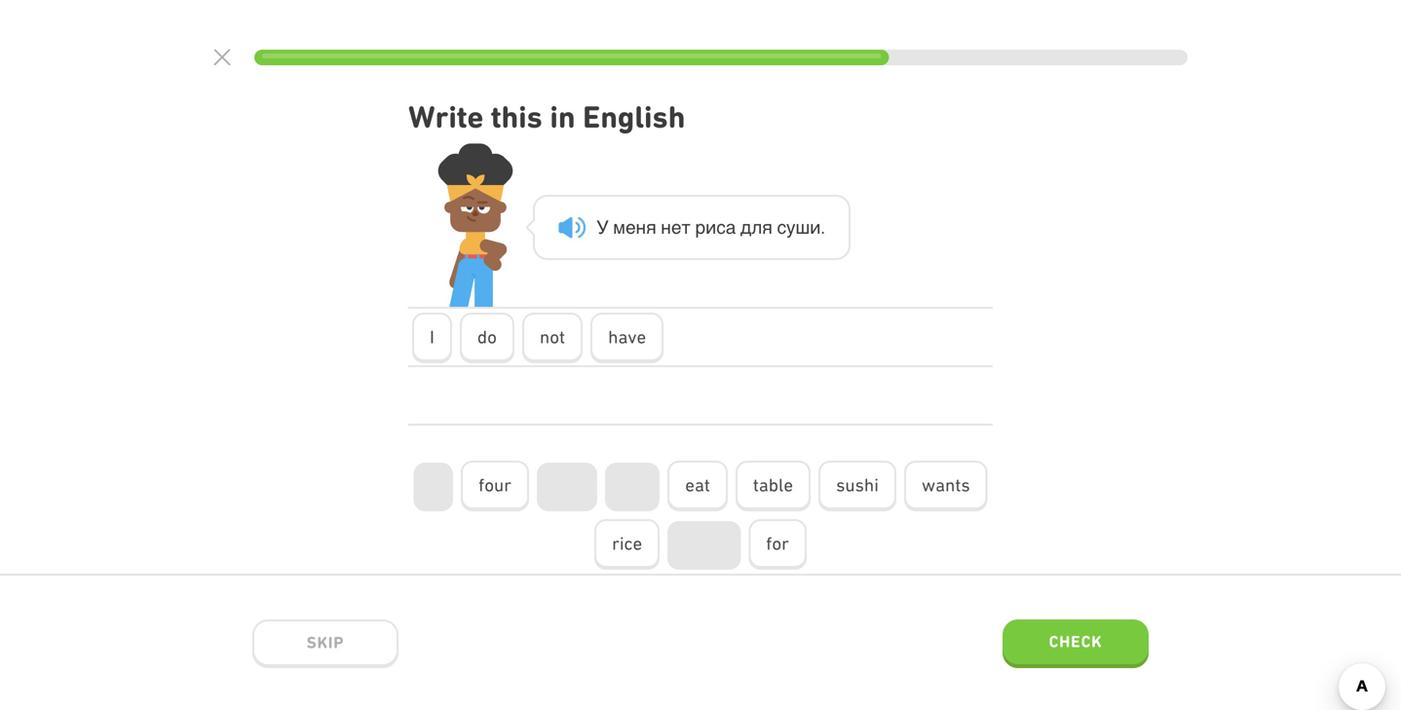 Task type: locate. For each thing, give the bounding box(es) containing it.
rice
[[612, 533, 643, 554]]

и
[[706, 217, 717, 238], [810, 217, 821, 238]]

н
[[636, 217, 646, 238], [661, 217, 671, 238]]

1 horizontal spatial н
[[661, 217, 671, 238]]

0 horizontal spatial е
[[626, 217, 636, 238]]

2 с from the left
[[777, 217, 787, 238]]

д
[[741, 217, 752, 238]]

ш
[[796, 217, 810, 238]]

л
[[752, 217, 763, 238]]

1 horizontal spatial я
[[763, 217, 773, 238]]

р и с а д л я
[[695, 217, 773, 238]]

i
[[430, 327, 435, 348]]

у
[[787, 217, 796, 238]]

с
[[717, 217, 726, 238], [777, 217, 787, 238]]

и right у
[[810, 217, 821, 238]]

i button
[[412, 313, 452, 363]]

four button
[[461, 461, 529, 512]]

not
[[540, 327, 565, 348]]

е for м
[[626, 217, 636, 238]]

progress bar
[[254, 50, 1188, 65]]

1 horizontal spatial с
[[777, 217, 787, 238]]

н left the т
[[661, 217, 671, 238]]

е left р
[[671, 217, 682, 238]]

с right р
[[717, 217, 726, 238]]

this
[[491, 99, 543, 135]]

е right у
[[626, 217, 636, 238]]

1 е from the left
[[626, 217, 636, 238]]

я
[[646, 217, 657, 238], [763, 217, 773, 238]]

wants
[[922, 475, 971, 496]]

с left ш
[[777, 217, 787, 238]]

four
[[479, 475, 512, 496]]

0 horizontal spatial и
[[706, 217, 717, 238]]

а
[[726, 217, 736, 238]]

1 horizontal spatial е
[[671, 217, 682, 238]]

е
[[626, 217, 636, 238], [671, 217, 682, 238]]

я left 'н е т'
[[646, 217, 657, 238]]

2 я from the left
[[763, 217, 773, 238]]

я right д
[[763, 217, 773, 238]]

sushi button
[[819, 461, 897, 512]]

for
[[766, 533, 789, 554]]

eat button
[[668, 461, 728, 512]]

1 horizontal spatial и
[[810, 217, 821, 238]]

2 е from the left
[[671, 217, 682, 238]]

write
[[408, 99, 484, 135]]

н right м
[[636, 217, 646, 238]]

0 horizontal spatial я
[[646, 217, 657, 238]]

1 н from the left
[[636, 217, 646, 238]]

0 horizontal spatial с
[[717, 217, 726, 238]]

и left а
[[706, 217, 717, 238]]

check
[[1049, 632, 1103, 651]]

е for н
[[671, 217, 682, 238]]

0 horizontal spatial н
[[636, 217, 646, 238]]

skip button
[[252, 620, 399, 669]]



Task type: describe. For each thing, give the bounding box(es) containing it.
1 я from the left
[[646, 217, 657, 238]]

у
[[597, 217, 609, 238]]

м
[[613, 217, 626, 238]]

check button
[[1003, 620, 1149, 669]]

2 н from the left
[[661, 217, 671, 238]]

table
[[753, 475, 793, 496]]

1 и from the left
[[706, 217, 717, 238]]

м е н я
[[613, 217, 657, 238]]

have
[[608, 327, 646, 348]]

have button
[[591, 313, 664, 363]]

not button
[[522, 313, 583, 363]]

skip
[[307, 633, 344, 652]]

т
[[682, 217, 691, 238]]

rice button
[[595, 520, 660, 570]]

2 и from the left
[[810, 217, 821, 238]]

wants button
[[905, 461, 988, 512]]

.
[[821, 217, 825, 238]]

eat
[[685, 475, 710, 496]]

с у ш и .
[[777, 217, 825, 238]]

table button
[[736, 461, 811, 512]]

do button
[[460, 313, 515, 363]]

for button
[[749, 520, 807, 570]]

do
[[478, 327, 497, 348]]

write this in english
[[408, 99, 686, 135]]

sushi
[[836, 475, 879, 496]]

р
[[695, 217, 706, 238]]

1 с from the left
[[717, 217, 726, 238]]

in
[[550, 99, 576, 135]]

н е т
[[661, 217, 691, 238]]

english
[[583, 99, 686, 135]]



Task type: vqa. For each thing, say whether or not it's contained in the screenshot.
Guidebook image
no



